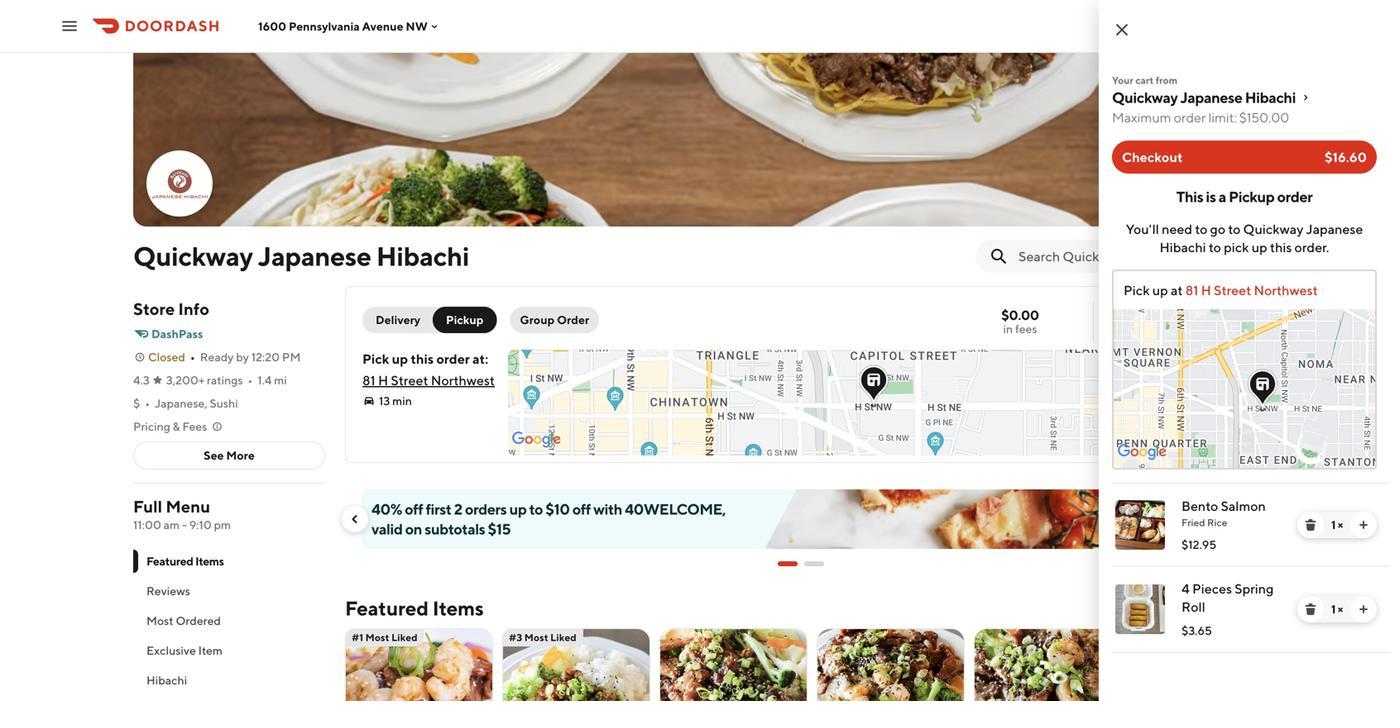 Task type: describe. For each thing, give the bounding box(es) containing it.
quickway inside you'll need to go to quickway japanese hibachi to pick up this order.
[[1244, 221, 1304, 237]]

this inside "pick up this order at: 81 h street northwest"
[[411, 351, 434, 367]]

pick for pick up at 81 h street northwest
[[1124, 283, 1150, 298]]

most for #1 most liked
[[366, 632, 389, 644]]

liked for #1 most liked
[[392, 632, 418, 644]]

#3
[[509, 632, 522, 644]]

chicken & beef image
[[660, 629, 807, 702]]

bento salmon image
[[1116, 501, 1165, 550]]

$12.95
[[1182, 538, 1217, 552]]

order inside "pick up this order at: 81 h street northwest"
[[437, 351, 470, 367]]

0 vertical spatial 81
[[1186, 283, 1199, 298]]

2 off from the left
[[572, 501, 591, 519]]

$0.00 in fees
[[1002, 307, 1039, 336]]

$0.00
[[1002, 307, 1039, 323]]

roll
[[1182, 600, 1206, 615]]

pick
[[1224, 240, 1249, 255]]

maximum
[[1112, 110, 1172, 125]]

min
[[392, 394, 412, 408]]

salmon
[[1221, 499, 1266, 514]]

pricing
[[133, 420, 170, 434]]

first
[[426, 501, 452, 519]]

hibachi inside 'link'
[[1245, 89, 1296, 106]]

1600 pennsylvania avenue nw button
[[258, 19, 441, 33]]

chicken & shrimp image
[[346, 629, 492, 702]]

featured items heading
[[345, 596, 484, 622]]

featured inside heading
[[345, 597, 429, 621]]

you'll need to go to quickway japanese hibachi to pick up this order.
[[1126, 221, 1363, 255]]

sushi
[[210, 397, 238, 411]]

previous button of carousel image
[[348, 513, 362, 526]]

delivery
[[376, 313, 420, 327]]

cart
[[1136, 74, 1154, 86]]

pieces
[[1193, 581, 1232, 597]]

nw
[[406, 19, 428, 33]]

1 vertical spatial 12:20
[[251, 351, 280, 364]]

1 horizontal spatial pickup
[[1229, 188, 1275, 206]]

11:00
[[133, 519, 161, 532]]

ordered
[[176, 615, 221, 628]]

store info
[[133, 300, 209, 319]]

0 horizontal spatial items
[[195, 555, 224, 569]]

closed
[[148, 351, 185, 364]]

a
[[1219, 188, 1226, 206]]

pickup inside option
[[446, 313, 484, 327]]

$16.60
[[1325, 149, 1367, 165]]

your cart from
[[1112, 74, 1178, 86]]

quickway inside 'link'
[[1112, 89, 1178, 106]]

1 vertical spatial order
[[1277, 188, 1313, 206]]

chicken image
[[503, 629, 650, 702]]

with
[[594, 501, 622, 519]]

ready inside ready by 12:20 pm schedule at checkout
[[1112, 306, 1149, 322]]

$
[[133, 397, 140, 411]]

northwest inside "pick up this order at: 81 h street northwest"
[[431, 373, 495, 389]]

fees
[[182, 420, 207, 434]]

-
[[182, 519, 187, 532]]

japanese inside you'll need to go to quickway japanese hibachi to pick up this order.
[[1306, 221, 1363, 237]]

remove item from cart image
[[1304, 603, 1318, 617]]

close image
[[1112, 20, 1132, 40]]

in
[[1004, 322, 1013, 336]]

by inside ready by 12:20 pm schedule at checkout
[[1151, 306, 1166, 322]]

2
[[454, 501, 462, 519]]

spicy crab & shrimp roll image
[[1132, 629, 1279, 702]]

1 for bento salmon
[[1332, 519, 1336, 532]]

0 horizontal spatial by
[[236, 351, 249, 364]]

4 pieces spring roll
[[1182, 581, 1274, 615]]

to left go
[[1195, 221, 1208, 237]]

select promotional banner element
[[778, 550, 824, 579]]

1.4 mi
[[258, 374, 287, 387]]

full menu 11:00 am - 9:10 pm
[[133, 497, 231, 532]]

quickway japanese hibachi link
[[1112, 88, 1377, 108]]

most for #3 most liked
[[525, 632, 548, 644]]

valid
[[372, 521, 403, 538]]

info
[[178, 300, 209, 319]]

item
[[198, 644, 223, 658]]

0 horizontal spatial featured items
[[146, 555, 224, 569]]

add one to cart image
[[1357, 519, 1371, 532]]

hibachi inside button
[[146, 674, 187, 688]]

× for 4 pieces spring roll
[[1338, 603, 1343, 617]]

0 horizontal spatial quickway japanese hibachi
[[133, 241, 469, 272]]

#1
[[352, 632, 363, 644]]

group
[[520, 313, 555, 327]]

$150.00
[[1240, 110, 1290, 125]]

avenue
[[362, 19, 404, 33]]

maximum order limit: $150.00
[[1112, 110, 1290, 125]]

spring
[[1235, 581, 1274, 597]]

beef & shrimp image
[[975, 629, 1121, 702]]

reviews button
[[133, 577, 325, 607]]

chicken, beef, & shrimp image
[[818, 629, 964, 702]]

am
[[164, 519, 180, 532]]

full
[[133, 497, 162, 517]]

0 vertical spatial street
[[1214, 283, 1252, 298]]

pm inside ready by 12:20 pm schedule at checkout
[[1202, 306, 1222, 322]]

you'll
[[1126, 221, 1160, 237]]

0 vertical spatial •
[[190, 351, 195, 364]]

up inside 40% off first 2 orders up to $10 off with 40welcome, valid on subtotals $15
[[509, 501, 527, 519]]

most ordered
[[146, 615, 221, 628]]

mi
[[274, 374, 287, 387]]

81 h street northwest link for pick up this order at:
[[363, 373, 495, 389]]

Delivery radio
[[363, 307, 444, 334]]

to right go
[[1228, 221, 1241, 237]]

open menu image
[[60, 16, 79, 36]]

exclusive item button
[[133, 636, 325, 666]]

japanese,
[[155, 397, 207, 411]]

13
[[379, 394, 390, 408]]

1 vertical spatial pm
[[282, 351, 301, 364]]

fried
[[1182, 517, 1206, 529]]

limit:
[[1209, 110, 1237, 125]]

9:10
[[189, 519, 212, 532]]

this is a pickup order
[[1177, 188, 1313, 206]]

checkout
[[1122, 149, 1183, 165]]

ratings
[[207, 374, 243, 387]]

$10
[[546, 501, 570, 519]]



Task type: vqa. For each thing, say whether or not it's contained in the screenshot.
40
no



Task type: locate. For each thing, give the bounding box(es) containing it.
h inside "pick up this order at: 81 h street northwest"
[[378, 373, 388, 389]]

Pickup radio
[[433, 307, 497, 334]]

off right the $10
[[572, 501, 591, 519]]

• ready by 12:20 pm
[[190, 351, 301, 364]]

off up "on"
[[405, 501, 423, 519]]

1 horizontal spatial most
[[366, 632, 389, 644]]

liked right #3
[[551, 632, 577, 644]]

most right the #1
[[366, 632, 389, 644]]

1 vertical spatial featured items
[[345, 597, 484, 621]]

2 × from the top
[[1338, 603, 1343, 617]]

0 horizontal spatial pickup
[[446, 313, 484, 327]]

0 horizontal spatial ready
[[200, 351, 234, 364]]

$ • japanese, sushi
[[133, 397, 238, 411]]

quickway up pick
[[1244, 221, 1304, 237]]

81 h street northwest link down pick
[[1183, 283, 1318, 298]]

40welcome,
[[625, 501, 726, 519]]

up
[[1252, 240, 1268, 255], [1153, 283, 1168, 298], [392, 351, 408, 367], [509, 501, 527, 519]]

pennsylvania
[[289, 19, 360, 33]]

1 vertical spatial h
[[378, 373, 388, 389]]

0 vertical spatial pickup
[[1229, 188, 1275, 206]]

1 horizontal spatial pick
[[1124, 283, 1150, 298]]

to inside 40% off first 2 orders up to $10 off with 40welcome, valid on subtotals $15
[[529, 501, 543, 519]]

0 vertical spatial featured
[[146, 555, 193, 569]]

#3 most liked button
[[502, 629, 651, 702]]

street inside "pick up this order at: 81 h street northwest"
[[391, 373, 428, 389]]

orders
[[465, 501, 507, 519]]

most ordered button
[[133, 607, 325, 636]]

0 horizontal spatial this
[[411, 351, 434, 367]]

pickup up at:
[[446, 313, 484, 327]]

items inside heading
[[433, 597, 484, 621]]

street down pick
[[1214, 283, 1252, 298]]

this down order methods option group
[[411, 351, 434, 367]]

up up $15
[[509, 501, 527, 519]]

most right #3
[[525, 632, 548, 644]]

2 liked from the left
[[551, 632, 577, 644]]

pm up mi
[[282, 351, 301, 364]]

0 vertical spatial 1 ×
[[1332, 519, 1343, 532]]

1 × left add one to cart icon
[[1332, 519, 1343, 532]]

1 horizontal spatial this
[[1270, 240, 1292, 255]]

at
[[1171, 283, 1183, 298], [1161, 324, 1171, 338]]

order left at:
[[437, 351, 470, 367]]

your
[[1112, 74, 1134, 86]]

more
[[226, 449, 255, 463]]

2 horizontal spatial •
[[248, 374, 253, 387]]

#3 most liked
[[509, 632, 577, 644]]

0 horizontal spatial most
[[146, 615, 173, 628]]

1 horizontal spatial h
[[1201, 283, 1212, 298]]

0 vertical spatial pick
[[1124, 283, 1150, 298]]

0 vertical spatial 1
[[1332, 519, 1336, 532]]

0 vertical spatial at
[[1171, 283, 1183, 298]]

2 vertical spatial quickway
[[133, 241, 253, 272]]

0 vertical spatial items
[[195, 555, 224, 569]]

• up '3,200+'
[[190, 351, 195, 364]]

1 vertical spatial this
[[411, 351, 434, 367]]

quickway japanese hibachi image
[[133, 53, 1257, 227], [148, 152, 211, 215]]

japanese inside 'link'
[[1181, 89, 1243, 106]]

see
[[204, 449, 224, 463]]

1 horizontal spatial by
[[1151, 306, 1166, 322]]

81 h street northwest link up min
[[363, 373, 495, 389]]

liked
[[392, 632, 418, 644], [551, 632, 577, 644]]

2 horizontal spatial quickway
[[1244, 221, 1304, 237]]

by up schedule
[[1151, 306, 1166, 322]]

to left the $10
[[529, 501, 543, 519]]

fees
[[1015, 322, 1037, 336]]

0 vertical spatial this
[[1270, 240, 1292, 255]]

up right pick
[[1252, 240, 1268, 255]]

0 vertical spatial japanese
[[1181, 89, 1243, 106]]

h up checkout
[[1201, 283, 1212, 298]]

• left 1.4
[[248, 374, 253, 387]]

pricing & fees
[[133, 420, 207, 434]]

up inside you'll need to go to quickway japanese hibachi to pick up this order.
[[1252, 240, 1268, 255]]

0 vertical spatial order
[[1174, 110, 1206, 125]]

go
[[1210, 221, 1226, 237]]

0 vertical spatial h
[[1201, 283, 1212, 298]]

dashpass
[[151, 327, 203, 341]]

81
[[1186, 283, 1199, 298], [363, 373, 376, 389]]

0 horizontal spatial pick
[[363, 351, 389, 367]]

1600
[[258, 19, 286, 33]]

ready up 3,200+ ratings •
[[200, 351, 234, 364]]

1 horizontal spatial northwest
[[1254, 283, 1318, 298]]

1 horizontal spatial pm
[[1202, 306, 1222, 322]]

1 liked from the left
[[392, 632, 418, 644]]

quickway up info
[[133, 241, 253, 272]]

0 horizontal spatial featured
[[146, 555, 193, 569]]

× left add one to cart icon
[[1338, 519, 1343, 532]]

1 vertical spatial ×
[[1338, 603, 1343, 617]]

1 horizontal spatial japanese
[[1181, 89, 1243, 106]]

street
[[1214, 283, 1252, 298], [391, 373, 428, 389]]

0 vertical spatial by
[[1151, 306, 1166, 322]]

1 right remove item from cart image
[[1332, 519, 1336, 532]]

0 horizontal spatial liked
[[392, 632, 418, 644]]

0 horizontal spatial order
[[437, 351, 470, 367]]

pickup right a
[[1229, 188, 1275, 206]]

hibachi inside you'll need to go to quickway japanese hibachi to pick up this order.
[[1160, 240, 1206, 255]]

1 vertical spatial •
[[248, 374, 253, 387]]

81 inside "pick up this order at: 81 h street northwest"
[[363, 373, 376, 389]]

this
[[1270, 240, 1292, 255], [411, 351, 434, 367]]

up inside "pick up this order at: 81 h street northwest"
[[392, 351, 408, 367]]

1 vertical spatial 1 ×
[[1332, 603, 1343, 617]]

order up order.
[[1277, 188, 1313, 206]]

by up ratings on the left bottom
[[236, 351, 249, 364]]

1 vertical spatial street
[[391, 373, 428, 389]]

2 vertical spatial order
[[437, 351, 470, 367]]

to
[[1195, 221, 1208, 237], [1228, 221, 1241, 237], [1209, 240, 1222, 255], [529, 501, 543, 519]]

1 × for 4 pieces spring roll
[[1332, 603, 1343, 617]]

1 for 4 pieces spring roll
[[1332, 603, 1336, 617]]

1 horizontal spatial •
[[190, 351, 195, 364]]

this inside you'll need to go to quickway japanese hibachi to pick up this order.
[[1270, 240, 1292, 255]]

1 horizontal spatial off
[[572, 501, 591, 519]]

1 vertical spatial 81
[[363, 373, 376, 389]]

• right $
[[145, 397, 150, 411]]

1 vertical spatial pickup
[[446, 313, 484, 327]]

pm
[[214, 519, 231, 532]]

1 horizontal spatial powered by google image
[[1118, 444, 1167, 461]]

checkout
[[1174, 324, 1223, 338]]

featured items up #1 most liked
[[345, 597, 484, 621]]

0 vertical spatial northwest
[[1254, 283, 1318, 298]]

quickway down "your cart from"
[[1112, 89, 1178, 106]]

northwest down order.
[[1254, 283, 1318, 298]]

group order button
[[510, 307, 599, 334]]

pick
[[1124, 283, 1150, 298], [363, 351, 389, 367]]

pick up at 81 h street northwest
[[1124, 283, 1318, 298]]

pick for pick up this order at: 81 h street northwest
[[363, 351, 389, 367]]

1 vertical spatial ready
[[200, 351, 234, 364]]

0 vertical spatial quickway japanese hibachi
[[1112, 89, 1296, 106]]

need
[[1162, 221, 1193, 237]]

1 vertical spatial quickway
[[1244, 221, 1304, 237]]

add one to cart image
[[1357, 603, 1371, 617]]

81 h street northwest link
[[1183, 283, 1318, 298], [363, 373, 495, 389]]

1 vertical spatial 81 h street northwest link
[[363, 373, 495, 389]]

0 horizontal spatial northwest
[[431, 373, 495, 389]]

0 horizontal spatial pm
[[282, 351, 301, 364]]

0 horizontal spatial 81 h street northwest link
[[363, 373, 495, 389]]

1 × from the top
[[1338, 519, 1343, 532]]

liked for #3 most liked
[[551, 632, 577, 644]]

1 vertical spatial quickway japanese hibachi
[[133, 241, 469, 272]]

this left order.
[[1270, 240, 1292, 255]]

12:20
[[1168, 306, 1199, 322], [251, 351, 280, 364]]

featured
[[146, 555, 193, 569], [345, 597, 429, 621]]

liked down featured items heading
[[392, 632, 418, 644]]

pricing & fees button
[[133, 419, 224, 435]]

on
[[405, 521, 422, 538]]

pick up 13
[[363, 351, 389, 367]]

1 horizontal spatial quickway japanese hibachi
[[1112, 89, 1296, 106]]

1 horizontal spatial featured items
[[345, 597, 484, 621]]

list containing bento salmon
[[1099, 483, 1390, 654]]

pick down item search search box
[[1124, 283, 1150, 298]]

1 vertical spatial japanese
[[1306, 221, 1363, 237]]

1 horizontal spatial 81 h street northwest link
[[1183, 283, 1318, 298]]

1 vertical spatial featured
[[345, 597, 429, 621]]

0 vertical spatial ×
[[1338, 519, 1343, 532]]

from
[[1156, 74, 1178, 86]]

12:20 inside ready by 12:20 pm schedule at checkout
[[1168, 306, 1199, 322]]

by
[[1151, 306, 1166, 322], [236, 351, 249, 364]]

40%
[[372, 501, 402, 519]]

pick inside "pick up this order at: 81 h street northwest"
[[363, 351, 389, 367]]

81 h street northwest link for pick up at
[[1183, 283, 1318, 298]]

store
[[133, 300, 175, 319]]

0 vertical spatial featured items
[[146, 555, 224, 569]]

12:20 up 1.4
[[251, 351, 280, 364]]

12:20 up checkout
[[1168, 306, 1199, 322]]

1600 pennsylvania avenue nw
[[258, 19, 428, 33]]

0 horizontal spatial 81
[[363, 373, 376, 389]]

× for bento salmon
[[1338, 519, 1343, 532]]

3,200+
[[166, 374, 205, 387]]

powered by google image
[[512, 432, 561, 449], [1118, 444, 1167, 461]]

at:
[[473, 351, 488, 367]]

1 × for bento salmon
[[1332, 519, 1343, 532]]

this
[[1177, 188, 1204, 206]]

see more
[[204, 449, 255, 463]]

street up min
[[391, 373, 428, 389]]

#1 most liked button
[[345, 629, 493, 702]]

1 1 from the top
[[1332, 519, 1336, 532]]

4.3
[[133, 374, 150, 387]]

up up ready by 12:20 pm schedule at checkout
[[1153, 283, 1168, 298]]

2 vertical spatial •
[[145, 397, 150, 411]]

pm up checkout
[[1202, 306, 1222, 322]]

1 vertical spatial 1
[[1332, 603, 1336, 617]]

2 horizontal spatial japanese
[[1306, 221, 1363, 237]]

&
[[173, 420, 180, 434]]

list
[[1099, 483, 1390, 654]]

most inside button
[[146, 615, 173, 628]]

bento
[[1182, 499, 1219, 514]]

0 vertical spatial pm
[[1202, 306, 1222, 322]]

items up chicken & shrimp image
[[433, 597, 484, 621]]

hibachi up $150.00
[[1245, 89, 1296, 106]]

featured items up reviews
[[146, 555, 224, 569]]

1 horizontal spatial 81
[[1186, 283, 1199, 298]]

1 horizontal spatial items
[[433, 597, 484, 621]]

order methods option group
[[363, 307, 497, 334]]

powered by google image up the $10
[[512, 432, 561, 449]]

bento salmon fried rice
[[1182, 499, 1266, 529]]

1.4
[[258, 374, 272, 387]]

0 horizontal spatial •
[[145, 397, 150, 411]]

rice
[[1208, 517, 1228, 529]]

0 horizontal spatial 12:20
[[251, 351, 280, 364]]

powered by google image up bento salmon image
[[1118, 444, 1167, 461]]

to down go
[[1209, 240, 1222, 255]]

at right schedule
[[1161, 324, 1171, 338]]

japanese
[[1181, 89, 1243, 106], [1306, 221, 1363, 237], [258, 241, 371, 272]]

hibachi down exclusive
[[146, 674, 187, 688]]

map region
[[1025, 98, 1390, 522], [396, 210, 1244, 634]]

×
[[1338, 519, 1343, 532], [1338, 603, 1343, 617]]

1 horizontal spatial order
[[1174, 110, 1206, 125]]

1 ×
[[1332, 519, 1343, 532], [1332, 603, 1343, 617]]

northwest down at:
[[431, 373, 495, 389]]

40% off first 2 orders up to $10 off with 40welcome, valid on subtotals $15
[[372, 501, 726, 538]]

quickway japanese hibachi inside 'link'
[[1112, 89, 1296, 106]]

2 horizontal spatial most
[[525, 632, 548, 644]]

items up reviews button on the bottom left
[[195, 555, 224, 569]]

featured up #1 most liked
[[345, 597, 429, 621]]

2 vertical spatial japanese
[[258, 241, 371, 272]]

featured up reviews
[[146, 555, 193, 569]]

0 horizontal spatial h
[[378, 373, 388, 389]]

1 right remove item from cart icon
[[1332, 603, 1336, 617]]

most down reviews
[[146, 615, 173, 628]]

0 horizontal spatial off
[[405, 501, 423, 519]]

hibachi up order methods option group
[[376, 241, 469, 272]]

1 off from the left
[[405, 501, 423, 519]]

remove item from cart image
[[1304, 519, 1318, 532]]

exclusive
[[146, 644, 196, 658]]

•
[[190, 351, 195, 364], [248, 374, 253, 387], [145, 397, 150, 411]]

northwest
[[1254, 283, 1318, 298], [431, 373, 495, 389]]

1 vertical spatial at
[[1161, 324, 1171, 338]]

2 horizontal spatial order
[[1277, 188, 1313, 206]]

2 1 from the top
[[1332, 603, 1336, 617]]

ready up schedule
[[1112, 306, 1149, 322]]

4 pieces spring roll image
[[1116, 585, 1165, 635]]

0 horizontal spatial japanese
[[258, 241, 371, 272]]

is
[[1206, 188, 1216, 206]]

quickway
[[1112, 89, 1178, 106], [1244, 221, 1304, 237], [133, 241, 253, 272]]

1 horizontal spatial quickway
[[1112, 89, 1178, 106]]

at up ready by 12:20 pm schedule at checkout
[[1171, 283, 1183, 298]]

1 1 × from the top
[[1332, 519, 1343, 532]]

exclusive item
[[146, 644, 223, 658]]

× left add one to cart image
[[1338, 603, 1343, 617]]

13 min
[[379, 394, 412, 408]]

0 horizontal spatial quickway
[[133, 241, 253, 272]]

1 × right remove item from cart icon
[[1332, 603, 1343, 617]]

group order
[[520, 313, 589, 327]]

1 vertical spatial items
[[433, 597, 484, 621]]

hibachi down need
[[1160, 240, 1206, 255]]

0 vertical spatial ready
[[1112, 306, 1149, 322]]

h up 13
[[378, 373, 388, 389]]

1 horizontal spatial featured
[[345, 597, 429, 621]]

up down delivery radio
[[392, 351, 408, 367]]

1 horizontal spatial 12:20
[[1168, 306, 1199, 322]]

2 1 × from the top
[[1332, 603, 1343, 617]]

#1 most liked
[[352, 632, 418, 644]]

subtotals
[[425, 521, 485, 538]]

$3.65
[[1182, 624, 1212, 638]]

0 vertical spatial 12:20
[[1168, 306, 1199, 322]]

pick up this order at: 81 h street northwest
[[363, 351, 495, 389]]

reviews
[[146, 585, 190, 598]]

Item Search search field
[[1019, 247, 1244, 266]]

1 vertical spatial northwest
[[431, 373, 495, 389]]

order left limit:
[[1174, 110, 1206, 125]]

at inside ready by 12:20 pm schedule at checkout
[[1161, 324, 1171, 338]]

1 vertical spatial by
[[236, 351, 249, 364]]

1 horizontal spatial liked
[[551, 632, 577, 644]]

order
[[557, 313, 589, 327]]

1 horizontal spatial ready
[[1112, 306, 1149, 322]]

hibachi button
[[133, 666, 325, 696]]

0 horizontal spatial powered by google image
[[512, 432, 561, 449]]

0 vertical spatial 81 h street northwest link
[[1183, 283, 1318, 298]]



